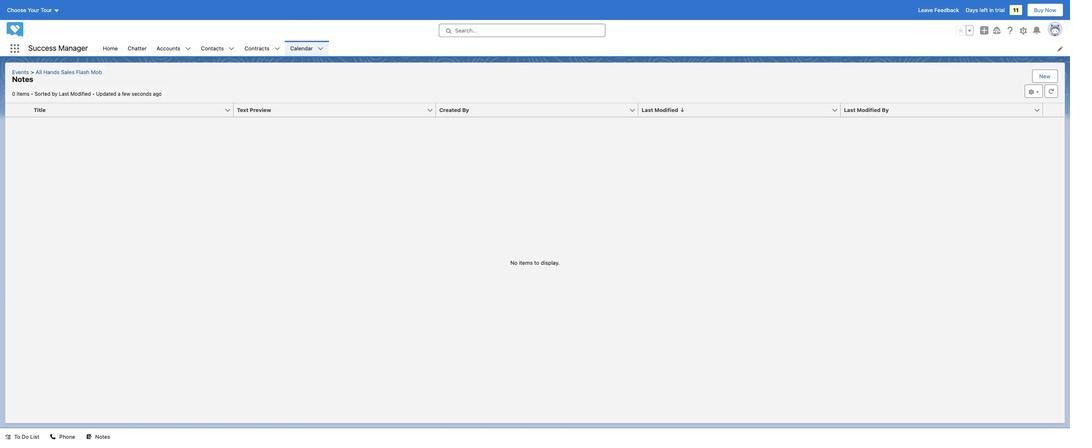 Task type: vqa. For each thing, say whether or not it's contained in the screenshot.
Contracts
yes



Task type: locate. For each thing, give the bounding box(es) containing it.
a
[[118, 91, 121, 97]]

text default image right contracts
[[275, 46, 280, 52]]

to
[[14, 434, 20, 440]]

1 horizontal spatial •
[[92, 91, 95, 97]]

1 horizontal spatial by
[[883, 107, 890, 113]]

list
[[98, 41, 1071, 56]]

text default image inside calendar "list item"
[[318, 46, 324, 52]]

ago
[[153, 91, 162, 97]]

created by
[[440, 107, 469, 113]]

calendar list item
[[285, 41, 329, 56]]

contracts link
[[240, 41, 275, 56]]

group
[[957, 25, 974, 35]]

list
[[30, 434, 39, 440]]

last inside "element"
[[642, 107, 654, 113]]

hands
[[43, 69, 60, 75]]

by
[[52, 91, 58, 97]]

chatter
[[128, 45, 147, 52]]

text default image inside contracts list item
[[275, 46, 280, 52]]

notes button
[[81, 429, 115, 445]]

1 horizontal spatial notes
[[95, 434, 110, 440]]

text default image left phone
[[50, 434, 56, 440]]

•
[[31, 91, 33, 97], [92, 91, 95, 97]]

search... button
[[439, 24, 606, 37]]

notes right phone
[[95, 434, 110, 440]]

few
[[122, 91, 130, 97]]

modified for last modified
[[655, 107, 679, 113]]

text default image
[[185, 46, 191, 52], [229, 46, 235, 52], [318, 46, 324, 52], [5, 434, 11, 440], [50, 434, 56, 440]]

1 horizontal spatial last
[[642, 107, 654, 113]]

success
[[28, 44, 57, 53]]

events link
[[12, 69, 32, 75]]

2 by from the left
[[883, 107, 890, 113]]

0 horizontal spatial last
[[59, 91, 69, 97]]

notes up 0
[[12, 75, 33, 84]]

• left sorted
[[31, 91, 33, 97]]

1 horizontal spatial text default image
[[275, 46, 280, 52]]

1 • from the left
[[31, 91, 33, 97]]

by
[[463, 107, 469, 113], [883, 107, 890, 113]]

0 vertical spatial items
[[17, 91, 29, 97]]

notes
[[12, 75, 33, 84], [95, 434, 110, 440]]

0 vertical spatial notes
[[12, 75, 33, 84]]

accounts list item
[[152, 41, 196, 56]]

modified
[[70, 91, 91, 97], [655, 107, 679, 113], [858, 107, 881, 113]]

1 horizontal spatial items
[[519, 260, 533, 266]]

sorted
[[35, 91, 50, 97]]

do
[[22, 434, 29, 440]]

0 vertical spatial text default image
[[275, 46, 280, 52]]

items for no
[[519, 260, 533, 266]]

text default image inside contacts list item
[[229, 46, 235, 52]]

home link
[[98, 41, 123, 56]]

your
[[28, 7, 39, 13]]

0 horizontal spatial items
[[17, 91, 29, 97]]

2 horizontal spatial last
[[845, 107, 856, 113]]

text default image
[[275, 46, 280, 52], [86, 434, 92, 440]]

notes status
[[12, 91, 96, 97]]

0 items • sorted by last modified • updated a few seconds ago
[[12, 91, 162, 97]]

11
[[1014, 7, 1020, 13]]

buy now button
[[1028, 3, 1064, 17]]

new button
[[1033, 70, 1058, 83]]

0 horizontal spatial •
[[31, 91, 33, 97]]

text default image right phone
[[86, 434, 92, 440]]

list containing home
[[98, 41, 1071, 56]]

items
[[17, 91, 29, 97], [519, 260, 533, 266]]

0 horizontal spatial by
[[463, 107, 469, 113]]

• left updated
[[92, 91, 95, 97]]

modified inside "element"
[[655, 107, 679, 113]]

items left to
[[519, 260, 533, 266]]

text default image right accounts
[[185, 46, 191, 52]]

text default image right calendar
[[318, 46, 324, 52]]

action element
[[1044, 103, 1066, 117]]

text default image inside accounts list item
[[185, 46, 191, 52]]

notes inside button
[[95, 434, 110, 440]]

last modified by
[[845, 107, 890, 113]]

contacts
[[201, 45, 224, 52]]

item number image
[[5, 103, 30, 117]]

last for last modified by
[[845, 107, 856, 113]]

text preview
[[237, 107, 271, 113]]

2 horizontal spatial modified
[[858, 107, 881, 113]]

preview
[[250, 107, 271, 113]]

items right 0
[[17, 91, 29, 97]]

1 vertical spatial notes
[[95, 434, 110, 440]]

modified for last modified by
[[858, 107, 881, 113]]

text default image inside phone button
[[50, 434, 56, 440]]

text default image left to
[[5, 434, 11, 440]]

text preview element
[[234, 103, 441, 117]]

leave feedback
[[919, 7, 960, 13]]

search...
[[455, 27, 478, 34]]

success manager
[[28, 44, 88, 53]]

leave feedback link
[[919, 7, 960, 13]]

phone button
[[45, 429, 80, 445]]

to do list
[[14, 434, 39, 440]]

0 horizontal spatial text default image
[[86, 434, 92, 440]]

text default image right contacts
[[229, 46, 235, 52]]

1 vertical spatial items
[[519, 260, 533, 266]]

days left in trial
[[967, 7, 1006, 13]]

0
[[12, 91, 15, 97]]

1 horizontal spatial modified
[[655, 107, 679, 113]]

last modified element
[[639, 103, 846, 117]]

last
[[59, 91, 69, 97], [642, 107, 654, 113], [845, 107, 856, 113]]

contacts list item
[[196, 41, 240, 56]]

choose your tour
[[7, 7, 52, 13]]

item number element
[[5, 103, 30, 117]]

trial
[[996, 7, 1006, 13]]

feedback
[[935, 7, 960, 13]]

1 vertical spatial text default image
[[86, 434, 92, 440]]

display.
[[541, 260, 560, 266]]



Task type: describe. For each thing, give the bounding box(es) containing it.
last modified by element
[[841, 103, 1049, 117]]

text preview button
[[234, 103, 427, 117]]

0 horizontal spatial notes
[[12, 75, 33, 84]]

mob
[[91, 69, 102, 75]]

events
[[12, 69, 29, 75]]

2 • from the left
[[92, 91, 95, 97]]

title button
[[30, 103, 225, 117]]

items for 0
[[17, 91, 29, 97]]

calendar link
[[285, 41, 318, 56]]

notes|notes|list view element
[[5, 63, 1066, 424]]

to
[[535, 260, 540, 266]]

tour
[[41, 7, 52, 13]]

new
[[1040, 73, 1051, 80]]

last modified by button
[[841, 103, 1035, 117]]

buy now
[[1035, 7, 1057, 13]]

updated
[[96, 91, 116, 97]]

title
[[34, 107, 46, 113]]

created
[[440, 107, 461, 113]]

manager
[[58, 44, 88, 53]]

last modified
[[642, 107, 679, 113]]

text default image inside to do list button
[[5, 434, 11, 440]]

contracts
[[245, 45, 270, 52]]

action image
[[1044, 103, 1066, 117]]

calendar
[[290, 45, 313, 52]]

choose your tour button
[[7, 3, 60, 17]]

to do list button
[[0, 429, 44, 445]]

0 horizontal spatial modified
[[70, 91, 91, 97]]

flash
[[76, 69, 89, 75]]

choose
[[7, 7, 26, 13]]

text
[[237, 107, 249, 113]]

text default image for accounts
[[185, 46, 191, 52]]

accounts
[[157, 45, 180, 52]]

now
[[1046, 7, 1057, 13]]

phone
[[59, 434, 75, 440]]

contacts link
[[196, 41, 229, 56]]

accounts link
[[152, 41, 185, 56]]

text default image for contacts
[[229, 46, 235, 52]]

last modified button
[[639, 103, 832, 117]]

title element
[[30, 103, 239, 117]]

no
[[511, 260, 518, 266]]

home
[[103, 45, 118, 52]]

text default image for calendar
[[318, 46, 324, 52]]

chatter link
[[123, 41, 152, 56]]

in
[[990, 7, 995, 13]]

contracts list item
[[240, 41, 285, 56]]

all
[[36, 69, 42, 75]]

all hands sales flash mob
[[36, 69, 102, 75]]

last for last modified
[[642, 107, 654, 113]]

leave
[[919, 7, 934, 13]]

no items to display.
[[511, 260, 560, 266]]

created by button
[[436, 103, 630, 117]]

all hands sales flash mob link
[[32, 69, 105, 75]]

created by element
[[436, 103, 644, 117]]

text default image inside notes button
[[86, 434, 92, 440]]

buy
[[1035, 7, 1045, 13]]

1 by from the left
[[463, 107, 469, 113]]

seconds
[[132, 91, 152, 97]]

days
[[967, 7, 979, 13]]

sales
[[61, 69, 75, 75]]

left
[[980, 7, 989, 13]]



